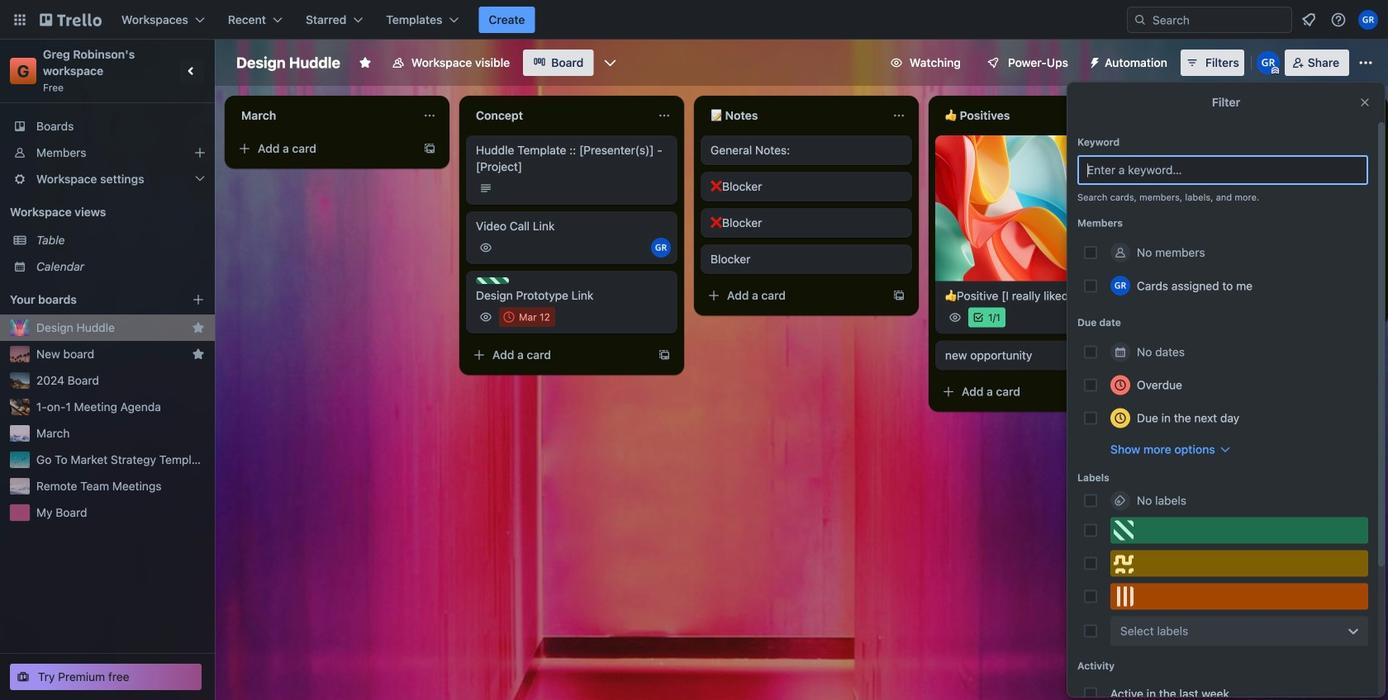 Task type: vqa. For each thing, say whether or not it's contained in the screenshot.
the Search boards text field
no



Task type: describe. For each thing, give the bounding box(es) containing it.
color: green, title: none image
[[476, 278, 509, 284]]

primary element
[[0, 0, 1389, 40]]

this member is an admin of this board. image
[[1272, 67, 1279, 74]]

color: yellow, title: none element
[[1111, 551, 1369, 577]]

color: green, title: none element
[[1111, 518, 1369, 544]]

greg robinson (gregrobinson96) image inside primary element
[[1359, 10, 1379, 30]]

1 starred icon image from the top
[[192, 322, 205, 335]]

show menu image
[[1358, 55, 1375, 71]]

Board name text field
[[228, 50, 349, 76]]



Task type: locate. For each thing, give the bounding box(es) containing it.
0 vertical spatial starred icon image
[[192, 322, 205, 335]]

close popover image
[[1359, 96, 1372, 109]]

your boards with 8 items element
[[10, 290, 167, 310]]

0 notifications image
[[1299, 10, 1319, 30]]

Search field
[[1147, 8, 1292, 31]]

color: orange, title: none element
[[1111, 584, 1369, 610]]

create from template… image
[[423, 142, 436, 155], [893, 289, 906, 303], [658, 349, 671, 362], [1127, 386, 1141, 399]]

1 vertical spatial starred icon image
[[192, 348, 205, 361]]

back to home image
[[40, 7, 102, 33]]

sm image
[[1082, 50, 1105, 73]]

customize views image
[[602, 55, 619, 71]]

add board image
[[192, 293, 205, 307]]

star or unstar board image
[[359, 56, 372, 69]]

open information menu image
[[1331, 12, 1347, 28]]

Enter a keyword… text field
[[1078, 155, 1369, 185]]

greg robinson (gregrobinson96) image
[[1359, 10, 1379, 30], [1257, 51, 1280, 74], [651, 238, 671, 258], [1111, 276, 1131, 296]]

workspace navigation collapse icon image
[[180, 60, 203, 83]]

2 starred icon image from the top
[[192, 348, 205, 361]]

starred icon image
[[192, 322, 205, 335], [192, 348, 205, 361]]

search image
[[1134, 13, 1147, 26]]

None text field
[[231, 102, 417, 129], [466, 102, 651, 129], [701, 102, 886, 129], [936, 102, 1121, 129], [231, 102, 417, 129], [466, 102, 651, 129], [701, 102, 886, 129], [936, 102, 1121, 129]]

None checkbox
[[1180, 222, 1232, 241], [499, 307, 555, 327], [1180, 222, 1232, 241], [499, 307, 555, 327]]



